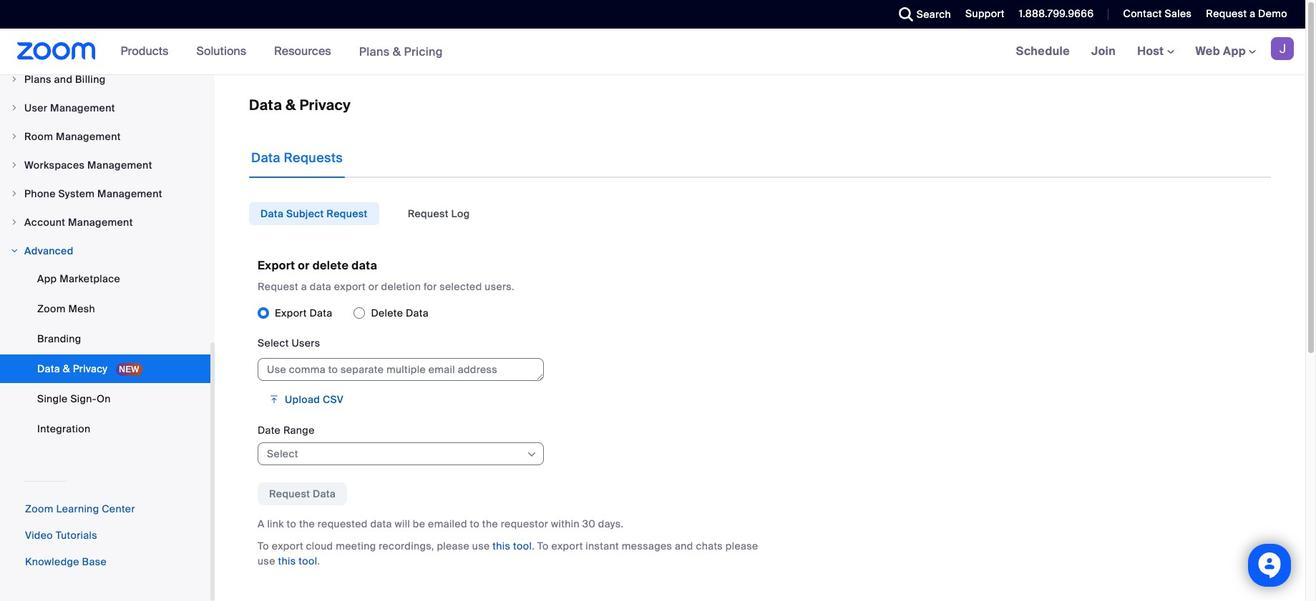 Task type: vqa. For each thing, say whether or not it's contained in the screenshot.
PM popup button
no



Task type: locate. For each thing, give the bounding box(es) containing it.
0 horizontal spatial use
[[258, 555, 275, 568]]

to down a on the bottom left of page
[[258, 540, 269, 553]]

privacy up requests
[[299, 96, 351, 115]]

tool
[[513, 540, 532, 553], [299, 555, 317, 568]]

workspaces management
[[24, 159, 152, 172]]

export
[[334, 280, 366, 293], [272, 540, 303, 553], [551, 540, 583, 553]]

show options image
[[526, 449, 537, 461]]

management down workspaces management menu item
[[97, 188, 162, 200]]

plans & pricing link
[[359, 44, 443, 59], [359, 44, 443, 59]]

contact sales
[[1123, 7, 1192, 20]]

zoom inside 'advanced' menu
[[37, 303, 66, 316]]

& left the pricing on the top left of the page
[[393, 44, 401, 59]]

host button
[[1137, 44, 1174, 59]]

1 vertical spatial export
[[275, 307, 307, 320]]

1 horizontal spatial and
[[675, 540, 693, 553]]

requested
[[318, 518, 368, 531]]

1 the from the left
[[299, 518, 315, 531]]

or left deletion
[[368, 280, 378, 293]]

plans inside menu item
[[24, 73, 51, 86]]

video tutorials
[[25, 530, 97, 542]]

use
[[472, 540, 490, 553], [258, 555, 275, 568]]

use left this tool . at the bottom
[[258, 555, 275, 568]]

app down advanced at the top
[[37, 273, 57, 286]]

or left the delete on the left top of page
[[298, 258, 310, 273]]

1 vertical spatial data
[[310, 280, 331, 293]]

request up link
[[269, 488, 310, 501]]

management inside workspaces management menu item
[[87, 159, 152, 172]]

user management menu item
[[0, 94, 210, 122]]

1 vertical spatial zoom
[[25, 503, 53, 516]]

1 horizontal spatial data & privacy
[[249, 96, 351, 115]]

export for export or delete data
[[258, 258, 295, 273]]

0 vertical spatial this tool link
[[493, 540, 532, 553]]

0 horizontal spatial to
[[287, 518, 296, 531]]

phone system management menu item
[[0, 180, 210, 208]]

export down within
[[551, 540, 583, 553]]

the up cloud
[[299, 518, 315, 531]]

app inside "link"
[[37, 273, 57, 286]]

management inside user management menu item
[[50, 102, 115, 115]]

0 vertical spatial zoom
[[37, 303, 66, 316]]

1 horizontal spatial a
[[1250, 7, 1256, 20]]

integration
[[37, 423, 91, 436]]

use inside . to export instant messages and chats please use
[[258, 555, 275, 568]]

5 right image from the top
[[10, 218, 19, 227]]

select users
[[258, 337, 320, 350]]

management down "phone system management" menu item
[[68, 216, 133, 229]]

0 horizontal spatial to
[[258, 540, 269, 553]]

use down a link to the requested data will be emailed to the requestor within 30 days.
[[472, 540, 490, 553]]

pricing
[[404, 44, 443, 59]]

right image inside plans and billing menu item
[[10, 75, 19, 84]]

right image left "phone" on the top of the page
[[10, 190, 19, 198]]

to export cloud meeting recordings, please use this tool
[[258, 540, 532, 553]]

1 vertical spatial select
[[267, 448, 298, 461]]

0 vertical spatial data & privacy
[[249, 96, 351, 115]]

products button
[[121, 29, 175, 74]]

this
[[493, 540, 511, 553], [278, 555, 296, 568]]

1 horizontal spatial tool
[[513, 540, 532, 553]]

data requests tab
[[249, 138, 345, 178]]

data up request a data export or deletion for selected users.
[[352, 258, 377, 273]]

please inside . to export instant messages and chats please use
[[726, 540, 758, 553]]

0 vertical spatial a
[[1250, 7, 1256, 20]]

export inside . to export instant messages and chats please use
[[551, 540, 583, 553]]

4 right image from the top
[[10, 190, 19, 198]]

contact sales link
[[1112, 0, 1195, 29], [1123, 7, 1192, 20]]

management for account management
[[68, 216, 133, 229]]

request for request data
[[269, 488, 310, 501]]

and left billing
[[54, 73, 73, 86]]

support link
[[955, 0, 1008, 29], [966, 7, 1005, 20]]

plans left the pricing on the top left of the page
[[359, 44, 390, 59]]

search button
[[888, 0, 955, 29]]

data & privacy up data requests
[[249, 96, 351, 115]]

1 horizontal spatial please
[[726, 540, 758, 553]]

the left requestor
[[482, 518, 498, 531]]

management inside the room management menu item
[[56, 130, 121, 143]]

2 vertical spatial &
[[63, 363, 70, 376]]

banner containing products
[[0, 29, 1305, 75]]

to
[[287, 518, 296, 531], [470, 518, 480, 531]]

web app
[[1196, 44, 1246, 59]]

for
[[424, 280, 437, 293]]

right image inside account management menu item
[[10, 218, 19, 227]]

the
[[299, 518, 315, 531], [482, 518, 498, 531]]

this tool .
[[278, 555, 320, 568]]

1 horizontal spatial to
[[470, 518, 480, 531]]

1 right image from the top
[[10, 75, 19, 84]]

2 to from the left
[[537, 540, 549, 553]]

export down the delete on the left top of page
[[334, 280, 366, 293]]

0 horizontal spatial privacy
[[73, 363, 108, 376]]

subject
[[286, 208, 324, 220]]

3 right image from the top
[[10, 161, 19, 170]]

management
[[50, 102, 115, 115], [56, 130, 121, 143], [87, 159, 152, 172], [97, 188, 162, 200], [68, 216, 133, 229]]

advanced menu
[[0, 265, 210, 445]]

a
[[1250, 7, 1256, 20], [301, 280, 307, 293]]

date
[[258, 424, 281, 437]]

please down 'emailed'
[[437, 540, 470, 553]]

delete
[[371, 307, 403, 320]]

1 vertical spatial this tool link
[[278, 555, 317, 568]]

knowledge base
[[25, 556, 107, 569]]

a
[[258, 518, 265, 531]]

zoom mesh
[[37, 303, 95, 316]]

to
[[258, 540, 269, 553], [537, 540, 549, 553]]

1 to from the left
[[287, 518, 296, 531]]

1 vertical spatial a
[[301, 280, 307, 293]]

right image for user
[[10, 104, 19, 112]]

this down requestor
[[493, 540, 511, 553]]

deletion
[[381, 280, 421, 293]]

0 horizontal spatial .
[[317, 555, 320, 568]]

room
[[24, 130, 53, 143]]

select left users
[[258, 337, 289, 350]]

1 vertical spatial app
[[37, 273, 57, 286]]

request
[[1206, 7, 1247, 20], [327, 208, 368, 220], [408, 208, 449, 220], [258, 280, 298, 293], [269, 488, 310, 501]]

app right web
[[1223, 44, 1246, 59]]

1 horizontal spatial .
[[532, 540, 535, 553]]

6 right image from the top
[[10, 247, 19, 256]]

tool down cloud
[[299, 555, 317, 568]]

management up "phone system management" menu item
[[87, 159, 152, 172]]

data subject request tab
[[249, 203, 379, 225]]

management for workspaces management
[[87, 159, 152, 172]]

request up export data
[[258, 280, 298, 293]]

2 horizontal spatial &
[[393, 44, 401, 59]]

zoom up video
[[25, 503, 53, 516]]

0 horizontal spatial or
[[298, 258, 310, 273]]

1 horizontal spatial the
[[482, 518, 498, 531]]

right image
[[10, 75, 19, 84], [10, 104, 19, 112], [10, 161, 19, 170], [10, 190, 19, 198], [10, 218, 19, 227], [10, 247, 19, 256]]

and left chats
[[675, 540, 693, 553]]

privacy
[[299, 96, 351, 115], [73, 363, 108, 376]]

data subject request
[[261, 208, 368, 220]]

0 vertical spatial privacy
[[299, 96, 351, 115]]

0 vertical spatial or
[[298, 258, 310, 273]]

request for request log
[[408, 208, 449, 220]]

to down requestor
[[537, 540, 549, 553]]

privacy inside 'advanced' menu
[[73, 363, 108, 376]]

. down requestor
[[532, 540, 535, 553]]

right image left plans and billing
[[10, 75, 19, 84]]

right image inside user management menu item
[[10, 104, 19, 112]]

0 vertical spatial and
[[54, 73, 73, 86]]

this tool link
[[493, 540, 532, 553], [278, 555, 317, 568]]

to inside . to export instant messages and chats please use
[[537, 540, 549, 553]]

& inside product information navigation
[[393, 44, 401, 59]]

app marketplace link
[[0, 265, 210, 293]]

0 horizontal spatial app
[[37, 273, 57, 286]]

management inside account management menu item
[[68, 216, 133, 229]]

banner
[[0, 29, 1305, 75]]

workspaces management menu item
[[0, 152, 210, 179]]

user management
[[24, 102, 115, 115]]

0 horizontal spatial export
[[272, 540, 303, 553]]

& up data requests tab
[[286, 96, 296, 115]]

this tool link down cloud
[[278, 555, 317, 568]]

0 vertical spatial app
[[1223, 44, 1246, 59]]

contact
[[1123, 7, 1162, 20]]

plans up user on the left
[[24, 73, 51, 86]]

0 vertical spatial &
[[393, 44, 401, 59]]

delete
[[313, 258, 349, 273]]

1 vertical spatial privacy
[[73, 363, 108, 376]]

1 horizontal spatial &
[[286, 96, 296, 115]]

right image inside workspaces management menu item
[[10, 161, 19, 170]]

0 horizontal spatial this
[[278, 555, 296, 568]]

request a data export or deletion for selected users. option group
[[258, 302, 1271, 325]]

export left the delete on the left top of page
[[258, 258, 295, 273]]

user
[[24, 102, 47, 115]]

data inside tab list
[[261, 208, 284, 220]]

plans and billing menu item
[[0, 66, 210, 93]]

request log tab
[[396, 203, 481, 225]]

2 horizontal spatial export
[[551, 540, 583, 553]]

room management menu item
[[0, 123, 210, 150]]

2 right image from the top
[[10, 104, 19, 112]]

data & privacy inside 'advanced' menu
[[37, 363, 110, 376]]

this down link
[[278, 555, 296, 568]]

0 vertical spatial plans
[[359, 44, 390, 59]]

center
[[102, 503, 135, 516]]

0 horizontal spatial the
[[299, 518, 315, 531]]

video tutorials link
[[25, 530, 97, 542]]

1 vertical spatial and
[[675, 540, 693, 553]]

data up users
[[310, 307, 332, 320]]

2 please from the left
[[726, 540, 758, 553]]

0 horizontal spatial a
[[301, 280, 307, 293]]

data down export or delete data
[[310, 280, 331, 293]]

1 vertical spatial use
[[258, 555, 275, 568]]

data down product information navigation
[[249, 96, 282, 115]]

data inside button
[[313, 488, 336, 501]]

zoom logo image
[[17, 42, 96, 60]]

tabs of data requests tab list
[[249, 203, 481, 225]]

0 horizontal spatial tool
[[299, 555, 317, 568]]

data
[[352, 258, 377, 273], [310, 280, 331, 293], [370, 518, 392, 531]]

0 horizontal spatial and
[[54, 73, 73, 86]]

select down date range
[[267, 448, 298, 461]]

export up this tool . at the bottom
[[272, 540, 303, 553]]

0 horizontal spatial plans
[[24, 73, 51, 86]]

data up requested
[[313, 488, 336, 501]]

1 horizontal spatial to
[[537, 540, 549, 553]]

1 horizontal spatial plans
[[359, 44, 390, 59]]

right image down right icon
[[10, 161, 19, 170]]

1 horizontal spatial app
[[1223, 44, 1246, 59]]

management up workspaces management
[[56, 130, 121, 143]]

tool down requestor
[[513, 540, 532, 553]]

please right chats
[[726, 540, 758, 553]]

zoom left mesh
[[37, 303, 66, 316]]

zoom for zoom learning center
[[25, 503, 53, 516]]

single
[[37, 393, 68, 406]]

system
[[58, 188, 95, 200]]

& inside 'advanced' menu
[[63, 363, 70, 376]]

1 vertical spatial this
[[278, 555, 296, 568]]

to right link
[[287, 518, 296, 531]]

1.888.799.9666 button
[[1008, 0, 1097, 29], [1019, 7, 1094, 20]]

management down billing
[[50, 102, 115, 115]]

search
[[917, 8, 951, 21]]

1 vertical spatial data & privacy
[[37, 363, 110, 376]]

tutorials
[[56, 530, 97, 542]]

&
[[393, 44, 401, 59], [286, 96, 296, 115], [63, 363, 70, 376]]

zoom
[[37, 303, 66, 316], [25, 503, 53, 516]]

plans inside product information navigation
[[359, 44, 390, 59]]

data up single at the bottom left
[[37, 363, 60, 376]]

right image for workspaces
[[10, 161, 19, 170]]

to right 'emailed'
[[470, 518, 480, 531]]

right image for account
[[10, 218, 19, 227]]

0 vertical spatial export
[[258, 258, 295, 273]]

request inside button
[[269, 488, 310, 501]]

1 horizontal spatial use
[[472, 540, 490, 553]]

select button
[[267, 443, 525, 465]]

right image left advanced at the top
[[10, 247, 19, 256]]

room management
[[24, 130, 121, 143]]

right image left the account
[[10, 218, 19, 227]]

zoom for zoom mesh
[[37, 303, 66, 316]]

.
[[532, 540, 535, 553], [317, 555, 320, 568]]

0 horizontal spatial please
[[437, 540, 470, 553]]

schedule
[[1016, 44, 1070, 59]]

0 horizontal spatial this tool link
[[278, 555, 317, 568]]

data left subject
[[261, 208, 284, 220]]

data & privacy up single sign-on
[[37, 363, 110, 376]]

data left will
[[370, 518, 392, 531]]

a down export or delete data
[[301, 280, 307, 293]]

app inside meetings navigation
[[1223, 44, 1246, 59]]

1 to from the left
[[258, 540, 269, 553]]

schedule link
[[1005, 29, 1081, 74]]

0 vertical spatial use
[[472, 540, 490, 553]]

or
[[298, 258, 310, 273], [368, 280, 378, 293]]

request up web app dropdown button
[[1206, 7, 1247, 20]]

1 vertical spatial tool
[[299, 555, 317, 568]]

cloud
[[306, 540, 333, 553]]

1 vertical spatial or
[[368, 280, 378, 293]]

right image left user on the left
[[10, 104, 19, 112]]

plans for plans and billing
[[24, 73, 51, 86]]

1 vertical spatial plans
[[24, 73, 51, 86]]

. down cloud
[[317, 555, 320, 568]]

right image for phone
[[10, 190, 19, 198]]

0 vertical spatial select
[[258, 337, 289, 350]]

this tool link down requestor
[[493, 540, 532, 553]]

right image inside "phone system management" menu item
[[10, 190, 19, 198]]

0 horizontal spatial &
[[63, 363, 70, 376]]

a for demo
[[1250, 7, 1256, 20]]

a for data
[[301, 280, 307, 293]]

2 vertical spatial data
[[370, 518, 392, 531]]

advanced
[[24, 245, 73, 258]]

& down branding
[[63, 363, 70, 376]]

export inside option group
[[275, 307, 307, 320]]

privacy up "sign-"
[[73, 363, 108, 376]]

0 horizontal spatial data & privacy
[[37, 363, 110, 376]]

request left log
[[408, 208, 449, 220]]

2 the from the left
[[482, 518, 498, 531]]

1 horizontal spatial this
[[493, 540, 511, 553]]

request a data export or deletion for selected users.
[[258, 280, 514, 293]]

. inside . to export instant messages and chats please use
[[532, 540, 535, 553]]

export up select users
[[275, 307, 307, 320]]

0 vertical spatial .
[[532, 540, 535, 553]]

a left demo
[[1250, 7, 1256, 20]]

select inside popup button
[[267, 448, 298, 461]]

instant
[[586, 540, 619, 553]]

mesh
[[68, 303, 95, 316]]



Task type: describe. For each thing, give the bounding box(es) containing it.
request a demo
[[1206, 7, 1288, 20]]

date range
[[258, 424, 315, 437]]

account management menu item
[[0, 209, 210, 236]]

upload
[[285, 393, 320, 406]]

export data
[[275, 307, 332, 320]]

sales
[[1165, 7, 1192, 20]]

and inside . to export instant messages and chats please use
[[675, 540, 693, 553]]

right image
[[10, 132, 19, 141]]

a link to the requested data will be emailed to the requestor within 30 days.
[[258, 518, 624, 531]]

requests
[[284, 150, 343, 167]]

knowledge
[[25, 556, 79, 569]]

0 vertical spatial data
[[352, 258, 377, 273]]

data inside 'advanced' menu
[[37, 363, 60, 376]]

join link
[[1081, 29, 1127, 74]]

account
[[24, 216, 65, 229]]

right image inside advanced menu item
[[10, 247, 19, 256]]

billing
[[75, 73, 106, 86]]

branding link
[[0, 325, 210, 354]]

phone
[[24, 188, 56, 200]]

data down the for at left top
[[406, 307, 429, 320]]

join
[[1091, 44, 1116, 59]]

1 vertical spatial .
[[317, 555, 320, 568]]

within
[[551, 518, 580, 531]]

1 horizontal spatial or
[[368, 280, 378, 293]]

request for request a data export or deletion for selected users.
[[258, 280, 298, 293]]

plans for plans & pricing
[[359, 44, 390, 59]]

1 vertical spatial &
[[286, 96, 296, 115]]

meeting
[[336, 540, 376, 553]]

request right subject
[[327, 208, 368, 220]]

1 horizontal spatial this tool link
[[493, 540, 532, 553]]

select for select users
[[258, 337, 289, 350]]

data & privacy link
[[0, 355, 210, 384]]

support
[[966, 7, 1005, 20]]

meetings navigation
[[1005, 29, 1305, 75]]

1.888.799.9666
[[1019, 7, 1094, 20]]

export for export data
[[275, 307, 307, 320]]

0 vertical spatial this
[[493, 540, 511, 553]]

will
[[395, 518, 410, 531]]

admin menu menu
[[0, 66, 210, 447]]

product information navigation
[[110, 29, 454, 75]]

recordings,
[[379, 540, 434, 553]]

marketplace
[[60, 273, 120, 286]]

Select Users text field
[[258, 358, 544, 381]]

solutions
[[196, 44, 246, 59]]

phone system management
[[24, 188, 162, 200]]

integration link
[[0, 415, 210, 444]]

selected
[[440, 280, 482, 293]]

plans and billing
[[24, 73, 106, 86]]

data left requests
[[251, 150, 280, 167]]

and inside menu item
[[54, 73, 73, 86]]

request data
[[269, 488, 336, 501]]

zoom mesh link
[[0, 295, 210, 323]]

learning
[[56, 503, 99, 516]]

management for user management
[[50, 102, 115, 115]]

account management
[[24, 216, 133, 229]]

users.
[[485, 280, 514, 293]]

knowledge base link
[[25, 556, 107, 569]]

single sign-on link
[[0, 385, 210, 414]]

management inside "phone system management" menu item
[[97, 188, 162, 200]]

request for request a demo
[[1206, 7, 1247, 20]]

select for select
[[267, 448, 298, 461]]

web
[[1196, 44, 1220, 59]]

zoom learning center link
[[25, 503, 135, 516]]

upload alt thin image
[[269, 393, 279, 407]]

single sign-on
[[37, 393, 111, 406]]

on
[[97, 393, 111, 406]]

app marketplace
[[37, 273, 120, 286]]

right image for plans
[[10, 75, 19, 84]]

solutions button
[[196, 29, 253, 74]]

upload csv button
[[258, 388, 355, 411]]

2 to from the left
[[470, 518, 480, 531]]

requestor
[[501, 518, 548, 531]]

chats
[[696, 540, 723, 553]]

upload csv
[[285, 393, 344, 406]]

link
[[267, 518, 284, 531]]

days.
[[598, 518, 624, 531]]

video
[[25, 530, 53, 542]]

emailed
[[428, 518, 467, 531]]

workspaces
[[24, 159, 85, 172]]

profile picture image
[[1271, 37, 1294, 60]]

resources
[[274, 44, 331, 59]]

0 vertical spatial tool
[[513, 540, 532, 553]]

resources button
[[274, 29, 338, 74]]

csv
[[323, 393, 344, 406]]

be
[[413, 518, 425, 531]]

sign-
[[70, 393, 97, 406]]

log
[[451, 208, 470, 220]]

1 please from the left
[[437, 540, 470, 553]]

users
[[292, 337, 320, 350]]

data requests
[[251, 150, 343, 167]]

1 horizontal spatial privacy
[[299, 96, 351, 115]]

delete data
[[371, 307, 429, 320]]

messages
[[622, 540, 672, 553]]

request data button
[[258, 483, 347, 506]]

demo
[[1258, 7, 1288, 20]]

web app button
[[1196, 44, 1256, 59]]

zoom learning center
[[25, 503, 135, 516]]

1 horizontal spatial export
[[334, 280, 366, 293]]

30
[[582, 518, 596, 531]]

management for room management
[[56, 130, 121, 143]]

advanced menu item
[[0, 238, 210, 265]]

range
[[283, 424, 315, 437]]

base
[[82, 556, 107, 569]]

branding
[[37, 333, 81, 346]]



